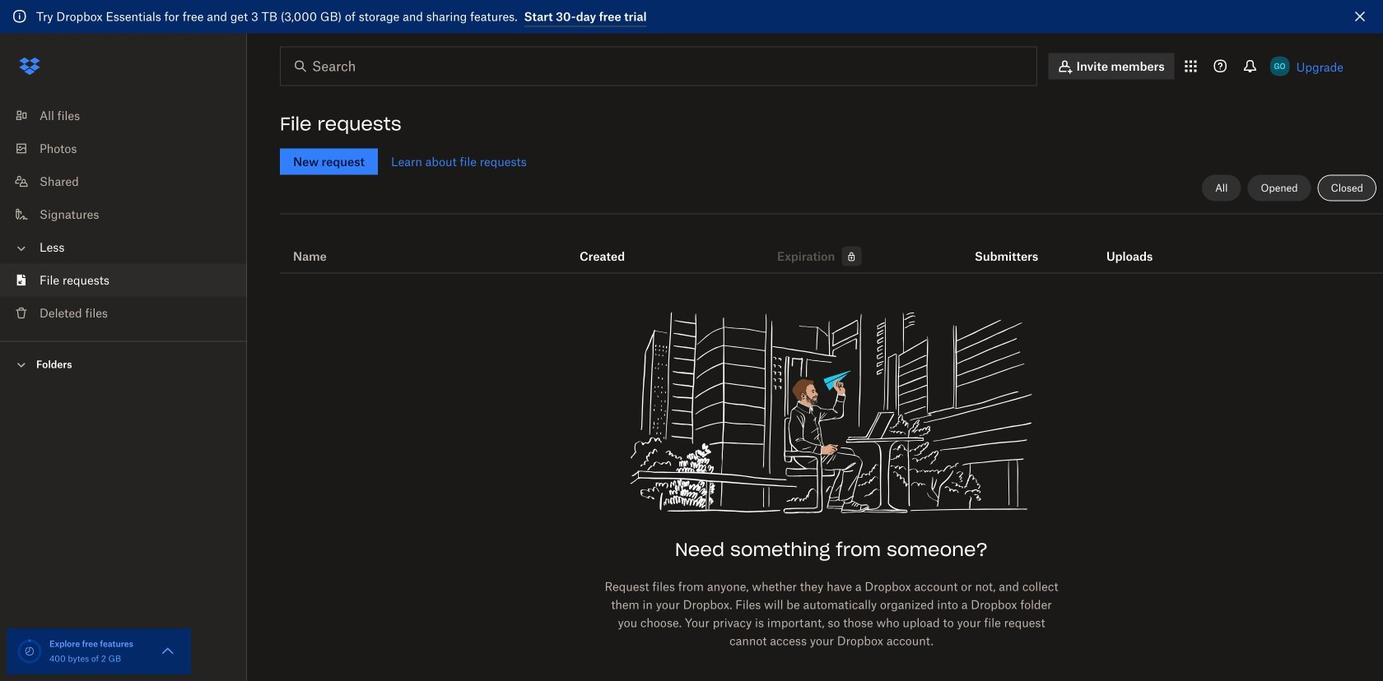 Task type: locate. For each thing, give the bounding box(es) containing it.
1 horizontal spatial column header
[[1107, 227, 1173, 266]]

0 horizontal spatial column header
[[975, 227, 1041, 266]]

column header
[[975, 227, 1041, 266], [1107, 227, 1173, 266]]

list
[[0, 89, 247, 341]]

alert
[[0, 0, 1383, 33]]

row
[[280, 220, 1383, 274]]

quota usage image
[[16, 639, 43, 665]]

list item
[[0, 264, 247, 297]]



Task type: vqa. For each thing, say whether or not it's contained in the screenshot.
tab list
no



Task type: describe. For each thing, give the bounding box(es) containing it.
Search in folder "Dropbox" text field
[[312, 56, 1003, 76]]

1 column header from the left
[[975, 227, 1041, 266]]

less image
[[13, 240, 30, 257]]

pro trial element
[[835, 247, 862, 266]]

2 column header from the left
[[1107, 227, 1173, 266]]

dropbox image
[[13, 50, 46, 83]]

quota usage progress bar
[[16, 639, 43, 665]]



